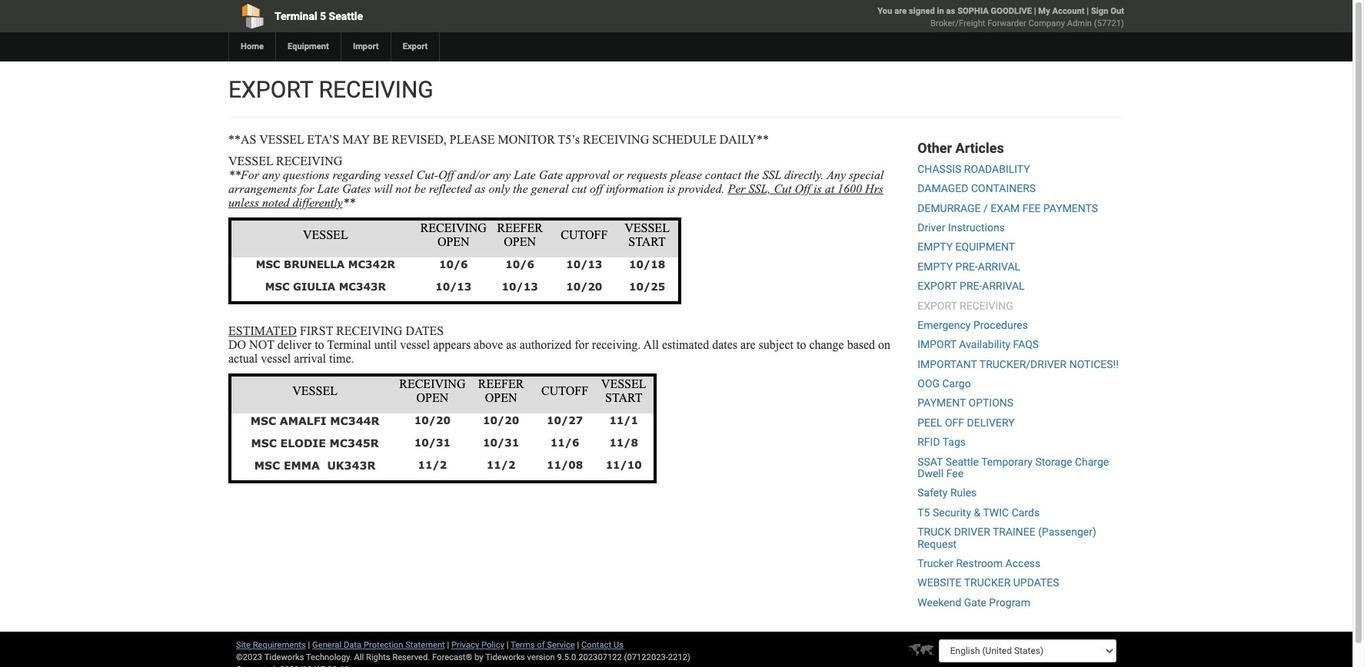 Task type: describe. For each thing, give the bounding box(es) containing it.
vessel up **for
[[228, 155, 273, 168]]

important
[[918, 358, 977, 370]]

cut-
[[417, 168, 438, 182]]

payments
[[1044, 202, 1098, 214]]

start for mc342r
[[629, 235, 666, 248]]

sophia
[[958, 6, 989, 16]]

tideworks
[[485, 653, 525, 663]]

weekend
[[918, 597, 962, 609]]

empty equipment link
[[918, 241, 1015, 253]]

mc343r
[[339, 281, 386, 293]]

0 vertical spatial pre-
[[956, 261, 978, 273]]

seattle inside other articles chassis roadability damaged containers demurrage / exam fee payments driver instructions empty equipment empty pre-arrival export pre-arrival export receiving emergency procedures import availability faqs important trucker/driver notices!! oog cargo payment options peel off delivery rfid tags ssat seattle temporary storage charge dwell fee safety rules t5 security & twic cards truck driver trainee (passenger) request trucker restroom access website trucker updates weekend gate program
[[946, 456, 979, 468]]

**for any questions regarding vessel cut-off and/or any late gate approval or requests please contact the ssl directly. any special arrangements for late gates will not be reflected as only the general cut off information is provided.
[[228, 168, 884, 195]]

msc amalfi mc344r
[[251, 414, 380, 427]]

hrs
[[865, 182, 884, 195]]

10/27
[[547, 415, 583, 427]]

receiving open for msc amalfi mc344r
[[399, 377, 466, 404]]

may
[[343, 133, 370, 146]]

off inside per ssl, cut off is at 1600 hrs unless noted differently
[[795, 182, 811, 195]]

estimated first receiving dates do not deliver to terminal until vessel appears above as authorized for receiving. all estimated dates are subject to change based on actual vessel arrival time.
[[228, 324, 891, 365]]

access
[[1006, 558, 1041, 570]]

are inside you are signed in as sophia goodlive | my account | sign out broker/freight forwarder company admin (57721)
[[895, 6, 907, 16]]

broker/freight
[[931, 18, 986, 28]]

export pre-arrival link
[[918, 280, 1025, 292]]

1600
[[838, 182, 862, 195]]

deliver
[[277, 338, 312, 351]]

and/or
[[457, 168, 490, 182]]

as inside **for any questions regarding vessel cut-off and/or any late gate approval or requests please contact the ssl directly. any special arrangements for late gates will not be reflected as only the general cut off information is provided.
[[475, 182, 486, 195]]

damaged containers link
[[918, 182, 1036, 195]]

| up tideworks
[[507, 641, 509, 651]]

terminal 5 seattle link
[[228, 0, 588, 32]]

contact us link
[[581, 641, 624, 651]]

revised,
[[392, 133, 447, 146]]

reefer for msc amalfi mc344r
[[478, 377, 524, 391]]

ssat
[[918, 456, 943, 468]]

10/18
[[629, 259, 665, 271]]

is inside per ssl, cut off is at 1600 hrs unless noted differently
[[814, 182, 822, 195]]

0 horizontal spatial 10/20
[[414, 415, 451, 427]]

| left sign in the top right of the page
[[1087, 6, 1089, 16]]

based
[[847, 338, 875, 351]]

/
[[984, 202, 988, 214]]

2 11/2 from the left
[[487, 459, 516, 472]]

| left general at the bottom
[[308, 641, 310, 651]]

company
[[1029, 18, 1065, 28]]

service
[[547, 641, 575, 651]]

reserved.
[[392, 653, 430, 663]]

subject
[[759, 338, 794, 351]]

0 vertical spatial the
[[744, 168, 759, 182]]

&
[[974, 507, 981, 519]]

you
[[878, 6, 893, 16]]

off inside **for any questions regarding vessel cut-off and/or any late gate approval or requests please contact the ssl directly. any special arrangements for late gates will not be reflected as only the general cut off information is provided.
[[438, 168, 454, 182]]

demurrage / exam fee payments link
[[918, 202, 1098, 214]]

oog
[[918, 378, 940, 390]]

0 vertical spatial terminal
[[275, 10, 317, 22]]

requests
[[627, 168, 668, 182]]

2 horizontal spatial 10/20
[[566, 281, 602, 293]]

technology.
[[306, 653, 352, 663]]

emergency
[[918, 319, 971, 331]]

daily**
[[720, 133, 769, 146]]

import link
[[341, 32, 390, 62]]

vessel up msc brunella mc342r
[[303, 228, 348, 242]]

version
[[527, 653, 555, 663]]

trucker restroom access link
[[918, 558, 1041, 570]]

vessel up vessel receiving in the left top of the page
[[259, 133, 304, 146]]

2 vertical spatial vessel
[[261, 352, 291, 365]]

receiving open for msc brunella mc342r
[[420, 222, 487, 248]]

website trucker updates link
[[918, 577, 1060, 589]]

msc elodie mc345r
[[251, 437, 379, 450]]

export link
[[390, 32, 439, 62]]

1 vertical spatial pre-
[[960, 280, 982, 292]]

arrangements
[[228, 182, 297, 195]]

containers
[[971, 182, 1036, 195]]

gates
[[342, 182, 371, 195]]

payment options link
[[918, 397, 1014, 410]]

open down appears
[[416, 391, 449, 404]]

only
[[489, 182, 510, 195]]

| up 9.5.0.202307122
[[577, 641, 579, 651]]

request
[[918, 538, 957, 550]]

vessel receiving
[[228, 155, 342, 168]]

sign
[[1091, 6, 1109, 16]]

dates
[[712, 338, 738, 351]]

ssl,
[[749, 182, 771, 195]]

2 10/6 from the left
[[506, 259, 535, 271]]

my account link
[[1039, 6, 1085, 16]]

2 any from the left
[[493, 168, 511, 182]]

(passenger)
[[1038, 526, 1097, 539]]

terminal inside 'estimated first receiving dates do not deliver to terminal until vessel appears above as authorized for receiving. all estimated dates are subject to change based on actual vessel arrival time.'
[[327, 338, 371, 351]]

trucker
[[964, 577, 1011, 589]]

truck
[[918, 526, 952, 539]]

vessel up msc amalfi mc344r
[[292, 384, 338, 397]]

0 vertical spatial late
[[514, 168, 536, 182]]

start for mc344r
[[605, 391, 643, 404]]

privacy
[[452, 641, 479, 651]]

**for
[[228, 168, 259, 182]]

home link
[[228, 32, 275, 62]]

1 vertical spatial export
[[918, 280, 957, 292]]

mc342r
[[348, 259, 395, 271]]

for inside 'estimated first receiving dates do not deliver to terminal until vessel appears above as authorized for receiving. all estimated dates are subject to change based on actual vessel arrival time.'
[[575, 338, 589, 351]]

1 10/31 from the left
[[414, 437, 451, 449]]

peel
[[918, 417, 943, 429]]

(07122023-
[[624, 653, 668, 663]]

exam
[[991, 202, 1020, 214]]

demurrage
[[918, 202, 981, 214]]

rfid
[[918, 436, 940, 449]]

general
[[312, 641, 342, 651]]

msc for msc brunella mc342r
[[256, 259, 280, 271]]

twic
[[983, 507, 1009, 519]]

will
[[374, 182, 393, 195]]

amalfi
[[280, 414, 327, 427]]

1 horizontal spatial 10/20
[[483, 415, 519, 427]]

all
[[354, 653, 364, 663]]

authorized
[[520, 338, 572, 351]]

1 vertical spatial arrival
[[982, 280, 1025, 292]]

cutoff for mc342r
[[561, 228, 608, 242]]

monitor
[[498, 133, 555, 146]]

0 horizontal spatial late
[[317, 182, 339, 195]]

approval
[[566, 168, 610, 182]]

contact
[[705, 168, 741, 182]]

policy
[[481, 641, 505, 651]]

vessel start for mc342r
[[625, 222, 670, 248]]

forwarder
[[988, 18, 1027, 28]]

2 to from the left
[[797, 338, 806, 351]]

open down the reflected
[[438, 235, 470, 248]]

2 10/31 from the left
[[483, 437, 519, 449]]

unless
[[228, 196, 259, 209]]

per ssl, cut off is at 1600 hrs unless noted differently
[[228, 182, 884, 209]]

trainee
[[993, 526, 1036, 539]]

off
[[590, 182, 603, 195]]



Task type: vqa. For each thing, say whether or not it's contained in the screenshot.


Task type: locate. For each thing, give the bounding box(es) containing it.
1 vertical spatial gate
[[964, 597, 987, 609]]

any
[[827, 168, 846, 182]]

1 vertical spatial start
[[605, 391, 643, 404]]

reefer open for mc344r
[[478, 377, 524, 404]]

vessel down not
[[261, 352, 291, 365]]

reefer down only
[[497, 222, 543, 235]]

delivery
[[967, 417, 1015, 429]]

vessel up not
[[384, 168, 413, 182]]

msc left amalfi
[[251, 414, 276, 427]]

trucker
[[918, 558, 954, 570]]

receiving down appears
[[399, 377, 466, 391]]

fee
[[1023, 202, 1041, 214]]

privacy policy link
[[452, 641, 505, 651]]

10/13 left 10/18
[[566, 259, 602, 271]]

as inside 'estimated first receiving dates do not deliver to terminal until vessel appears above as authorized for receiving. all estimated dates are subject to change based on actual vessel arrival time.'
[[506, 338, 517, 351]]

1 vertical spatial for
[[575, 338, 589, 351]]

reefer open down only
[[497, 222, 543, 248]]

eta's
[[307, 133, 340, 146]]

chassis
[[918, 163, 962, 175]]

0 vertical spatial export
[[228, 76, 313, 103]]

0 horizontal spatial off
[[438, 168, 454, 182]]

terminal up time.
[[327, 338, 371, 351]]

cutoff
[[561, 228, 608, 242], [541, 384, 588, 397]]

start up the 11/1 at left
[[605, 391, 643, 404]]

1 to from the left
[[315, 338, 324, 351]]

1 vertical spatial reefer open
[[478, 377, 524, 404]]

0 vertical spatial are
[[895, 6, 907, 16]]

1 vertical spatial terminal
[[327, 338, 371, 351]]

1 empty from the top
[[918, 241, 953, 253]]

is inside **for any questions regarding vessel cut-off and/or any late gate approval or requests please contact the ssl directly. any special arrangements for late gates will not be reflected as only the general cut off information is provided.
[[667, 182, 675, 195]]

equipment
[[288, 42, 329, 52]]

as right in
[[947, 6, 956, 16]]

export
[[403, 42, 428, 52]]

2 horizontal spatial as
[[947, 6, 956, 16]]

1 vertical spatial reefer
[[478, 377, 524, 391]]

terminal
[[275, 10, 317, 22], [327, 338, 371, 351]]

mc344r
[[330, 414, 380, 427]]

msc for msc amalfi mc344r
[[251, 414, 276, 427]]

information
[[606, 182, 664, 195]]

estimated
[[662, 338, 709, 351]]

weekend gate program link
[[918, 597, 1031, 609]]

open
[[438, 235, 470, 248], [504, 235, 536, 248], [416, 391, 449, 404], [485, 391, 517, 404]]

1 horizontal spatial 10/31
[[483, 437, 519, 449]]

rules
[[951, 487, 977, 500]]

open down above
[[485, 391, 517, 404]]

oog cargo link
[[918, 378, 971, 390]]

updates
[[1014, 577, 1060, 589]]

1 horizontal spatial are
[[895, 6, 907, 16]]

1 horizontal spatial as
[[506, 338, 517, 351]]

us
[[614, 641, 624, 651]]

10/20
[[566, 281, 602, 293], [414, 415, 451, 427], [483, 415, 519, 427]]

terms
[[511, 641, 535, 651]]

0 horizontal spatial for
[[300, 182, 314, 195]]

is down please
[[667, 182, 675, 195]]

options
[[969, 397, 1014, 410]]

1 horizontal spatial gate
[[964, 597, 987, 609]]

cutoff up 10/27
[[541, 384, 588, 397]]

signed
[[909, 6, 935, 16]]

goodlive
[[991, 6, 1032, 16]]

export up emergency
[[918, 300, 957, 312]]

2 horizontal spatial 10/13
[[566, 259, 602, 271]]

0 vertical spatial as
[[947, 6, 956, 16]]

vessel inside **for any questions regarding vessel cut-off and/or any late gate approval or requests please contact the ssl directly. any special arrangements for late gates will not be reflected as only the general cut off information is provided.
[[384, 168, 413, 182]]

gate inside other articles chassis roadability damaged containers demurrage / exam fee payments driver instructions empty equipment empty pre-arrival export pre-arrival export receiving emergency procedures import availability faqs important trucker/driver notices!! oog cargo payment options peel off delivery rfid tags ssat seattle temporary storage charge dwell fee safety rules t5 security & twic cards truck driver trainee (passenger) request trucker restroom access website trucker updates weekend gate program
[[964, 597, 987, 609]]

msc left giulia
[[265, 281, 290, 293]]

arrival up procedures
[[982, 280, 1025, 292]]

arrival down equipment
[[978, 261, 1021, 273]]

empty down "driver"
[[918, 241, 953, 253]]

2 is from the left
[[814, 182, 822, 195]]

of
[[537, 641, 545, 651]]

1 horizontal spatial 10/6
[[506, 259, 535, 271]]

directly.
[[785, 168, 824, 182]]

msc brunella mc342r
[[256, 259, 395, 271]]

0 vertical spatial receiving open
[[420, 222, 487, 248]]

time.
[[329, 352, 354, 365]]

estimated
[[228, 324, 297, 337]]

seattle right 5
[[329, 10, 363, 22]]

| left the my
[[1034, 6, 1036, 16]]

reefer open
[[497, 222, 543, 248], [478, 377, 524, 404]]

0 vertical spatial empty
[[918, 241, 953, 253]]

on
[[878, 338, 891, 351]]

receiving inside 'estimated first receiving dates do not deliver to terminal until vessel appears above as authorized for receiving. all estimated dates are subject to change based on actual vessel arrival time.'
[[336, 324, 403, 337]]

seattle
[[329, 10, 363, 22], [946, 456, 979, 468]]

vessel start up the 11/1 at left
[[601, 377, 646, 404]]

1 vertical spatial cutoff
[[541, 384, 588, 397]]

terminal left 5
[[275, 10, 317, 22]]

cut
[[572, 182, 587, 195]]

special
[[849, 168, 884, 182]]

1 horizontal spatial off
[[795, 182, 811, 195]]

11/2
[[418, 459, 447, 472], [487, 459, 516, 472]]

late up "general"
[[514, 168, 536, 182]]

1 is from the left
[[667, 182, 675, 195]]

1 horizontal spatial is
[[814, 182, 822, 195]]

sign out link
[[1091, 6, 1124, 16]]

damaged
[[918, 182, 969, 195]]

please
[[450, 133, 495, 146]]

export down empty pre-arrival link
[[918, 280, 957, 292]]

10/13 up dates
[[435, 281, 472, 293]]

msc left brunella
[[256, 259, 280, 271]]

driver instructions link
[[918, 221, 1005, 234]]

gate down "trucker"
[[964, 597, 987, 609]]

receiving up or
[[583, 133, 649, 146]]

| up the forecast®
[[447, 641, 449, 651]]

receiving open down appears
[[399, 377, 466, 404]]

for right authorized
[[575, 338, 589, 351]]

are inside 'estimated first receiving dates do not deliver to terminal until vessel appears above as authorized for receiving. all estimated dates are subject to change based on actual vessel arrival time.'
[[741, 338, 756, 351]]

receiving inside other articles chassis roadability damaged containers demurrage / exam fee payments driver instructions empty equipment empty pre-arrival export pre-arrival export receiving emergency procedures import availability faqs important trucker/driver notices!! oog cargo payment options peel off delivery rfid tags ssat seattle temporary storage charge dwell fee safety rules t5 security & twic cards truck driver trainee (passenger) request trucker restroom access website trucker updates weekend gate program
[[960, 300, 1014, 312]]

please
[[671, 168, 702, 182]]

peel off delivery link
[[918, 417, 1015, 429]]

reefer down above
[[478, 377, 524, 391]]

**as
[[228, 133, 256, 146]]

dates
[[406, 324, 444, 337]]

the
[[744, 168, 759, 182], [513, 182, 528, 195]]

vessel start for mc344r
[[601, 377, 646, 404]]

to left the change
[[797, 338, 806, 351]]

0 horizontal spatial 10/31
[[414, 437, 451, 449]]

any
[[262, 168, 280, 182], [493, 168, 511, 182]]

1 vertical spatial are
[[741, 338, 756, 351]]

1 any from the left
[[262, 168, 280, 182]]

rfid tags link
[[918, 436, 966, 449]]

reefer for msc brunella mc342r
[[497, 222, 543, 235]]

0 vertical spatial reefer open
[[497, 222, 543, 248]]

export down home link
[[228, 76, 313, 103]]

open down only
[[504, 235, 536, 248]]

0 horizontal spatial the
[[513, 182, 528, 195]]

receiving down import 'link'
[[319, 76, 434, 103]]

0 horizontal spatial 10/13
[[435, 281, 472, 293]]

not
[[249, 338, 274, 351]]

0 vertical spatial off
[[438, 168, 454, 182]]

0 vertical spatial seattle
[[329, 10, 363, 22]]

0 vertical spatial reefer
[[497, 222, 543, 235]]

msc for msc giulia mc343r
[[265, 281, 290, 293]]

0 horizontal spatial terminal
[[275, 10, 317, 22]]

10/13 up authorized
[[502, 281, 538, 293]]

elodie
[[280, 437, 326, 450]]

reefer open for mc342r
[[497, 222, 543, 248]]

msc down msc elodie mc345r at left bottom
[[254, 459, 280, 472]]

gate up "general"
[[539, 168, 563, 182]]

0 vertical spatial gate
[[539, 168, 563, 182]]

reefer open down above
[[478, 377, 524, 404]]

vessel start
[[625, 222, 670, 248], [601, 377, 646, 404]]

import
[[918, 339, 957, 351]]

are right 'you'
[[895, 6, 907, 16]]

0 horizontal spatial are
[[741, 338, 756, 351]]

vessel
[[259, 133, 304, 146], [228, 155, 273, 168], [625, 222, 670, 235], [303, 228, 348, 242], [601, 377, 646, 391], [292, 384, 338, 397]]

0 horizontal spatial gate
[[539, 168, 563, 182]]

0 horizontal spatial seattle
[[329, 10, 363, 22]]

1 vertical spatial vessel start
[[601, 377, 646, 404]]

2 vertical spatial export
[[918, 300, 957, 312]]

articles
[[956, 140, 1004, 156]]

receiving up questions
[[276, 155, 342, 168]]

t5
[[918, 507, 930, 519]]

5
[[320, 10, 326, 22]]

0 vertical spatial for
[[300, 182, 314, 195]]

0 horizontal spatial as
[[475, 182, 486, 195]]

11/10
[[606, 459, 642, 472]]

0 vertical spatial vessel start
[[625, 222, 670, 248]]

rights
[[366, 653, 390, 663]]

mc345r
[[330, 437, 379, 450]]

1 vertical spatial empty
[[918, 261, 953, 273]]

vessel
[[384, 168, 413, 182], [400, 338, 430, 351], [261, 352, 291, 365]]

1 vertical spatial receiving open
[[399, 377, 466, 404]]

restroom
[[956, 558, 1003, 570]]

or
[[613, 168, 624, 182]]

2 vertical spatial as
[[506, 338, 517, 351]]

off up the reflected
[[438, 168, 454, 182]]

emergency procedures link
[[918, 319, 1028, 331]]

is left at
[[814, 182, 822, 195]]

1 10/6 from the left
[[439, 259, 468, 271]]

safety rules link
[[918, 487, 977, 500]]

for down questions
[[300, 182, 314, 195]]

seattle down the tags
[[946, 456, 979, 468]]

1 vertical spatial vessel
[[400, 338, 430, 351]]

vessel start up 10/18
[[625, 222, 670, 248]]

1 horizontal spatial any
[[493, 168, 511, 182]]

as right above
[[506, 338, 517, 351]]

receiving down the reflected
[[420, 222, 487, 235]]

1 horizontal spatial late
[[514, 168, 536, 182]]

account
[[1053, 6, 1085, 16]]

for inside **for any questions regarding vessel cut-off and/or any late gate approval or requests please contact the ssl directly. any special arrangements for late gates will not be reflected as only the general cut off information is provided.
[[300, 182, 314, 195]]

1 horizontal spatial seattle
[[946, 456, 979, 468]]

0 horizontal spatial 10/6
[[439, 259, 468, 271]]

vessel up 10/18
[[625, 222, 670, 235]]

1 vertical spatial as
[[475, 182, 486, 195]]

vessel up the 11/1 at left
[[601, 377, 646, 391]]

0 vertical spatial arrival
[[978, 261, 1021, 273]]

as down and/or
[[475, 182, 486, 195]]

msc for msc elodie mc345r
[[251, 437, 277, 450]]

1 11/2 from the left
[[418, 459, 447, 472]]

empty down empty equipment link
[[918, 261, 953, 273]]

to down first
[[315, 338, 324, 351]]

the up ssl,
[[744, 168, 759, 182]]

above
[[474, 338, 503, 351]]

as inside you are signed in as sophia goodlive | my account | sign out broker/freight forwarder company admin (57721)
[[947, 6, 956, 16]]

late up the 'differently' at the left top of page
[[317, 182, 339, 195]]

1 horizontal spatial 10/13
[[502, 281, 538, 293]]

pre- down empty pre-arrival link
[[960, 280, 982, 292]]

1 vertical spatial seattle
[[946, 456, 979, 468]]

site requirements link
[[236, 641, 306, 651]]

by
[[475, 653, 483, 663]]

0 horizontal spatial to
[[315, 338, 324, 351]]

msc giulia mc343r
[[265, 281, 386, 293]]

any up arrangements at the left top
[[262, 168, 280, 182]]

vessel down dates
[[400, 338, 430, 351]]

0 vertical spatial vessel
[[384, 168, 413, 182]]

start up 10/18
[[629, 235, 666, 248]]

off down the directly.
[[795, 182, 811, 195]]

1 vertical spatial off
[[795, 182, 811, 195]]

1 horizontal spatial the
[[744, 168, 759, 182]]

faqs
[[1013, 339, 1039, 351]]

0 horizontal spatial any
[[262, 168, 280, 182]]

0 horizontal spatial is
[[667, 182, 675, 195]]

1 horizontal spatial terminal
[[327, 338, 371, 351]]

are right dates on the right
[[741, 338, 756, 351]]

0 vertical spatial start
[[629, 235, 666, 248]]

1 horizontal spatial 11/2
[[487, 459, 516, 472]]

receiving up emergency procedures link
[[960, 300, 1014, 312]]

cutoff down cut
[[561, 228, 608, 242]]

equipment link
[[275, 32, 341, 62]]

any up only
[[493, 168, 511, 182]]

the right only
[[513, 182, 528, 195]]

site requirements | general data protection statement | privacy policy | terms of service | contact us ©2023 tideworks technology. all rights reserved. forecast® by tideworks version 9.5.0.202307122 (07122023-2212)
[[236, 641, 691, 663]]

1 vertical spatial the
[[513, 182, 528, 195]]

msc left elodie
[[251, 437, 277, 450]]

change
[[809, 338, 844, 351]]

export receiving
[[228, 76, 434, 103]]

msc for msc emma  uk343r
[[254, 459, 280, 472]]

1 horizontal spatial for
[[575, 338, 589, 351]]

requirements
[[253, 641, 306, 651]]

gate inside **for any questions regarding vessel cut-off and/or any late gate approval or requests please contact the ssl directly. any special arrangements for late gates will not be reflected as only the general cut off information is provided.
[[539, 168, 563, 182]]

0 horizontal spatial 11/2
[[418, 459, 447, 472]]

0 vertical spatial cutoff
[[561, 228, 608, 242]]

security
[[933, 507, 971, 519]]

1 vertical spatial late
[[317, 182, 339, 195]]

be
[[373, 133, 389, 146]]

receiving open down the reflected
[[420, 222, 487, 248]]

receiving up until
[[336, 324, 403, 337]]

driver
[[954, 526, 990, 539]]

**as vessel eta's may be revised, please monitor t5's receiving schedule daily**
[[228, 133, 769, 146]]

cutoff for mc344r
[[541, 384, 588, 397]]

2 empty from the top
[[918, 261, 953, 273]]

payment
[[918, 397, 966, 410]]

pre- down empty equipment link
[[956, 261, 978, 273]]

1 horizontal spatial to
[[797, 338, 806, 351]]



